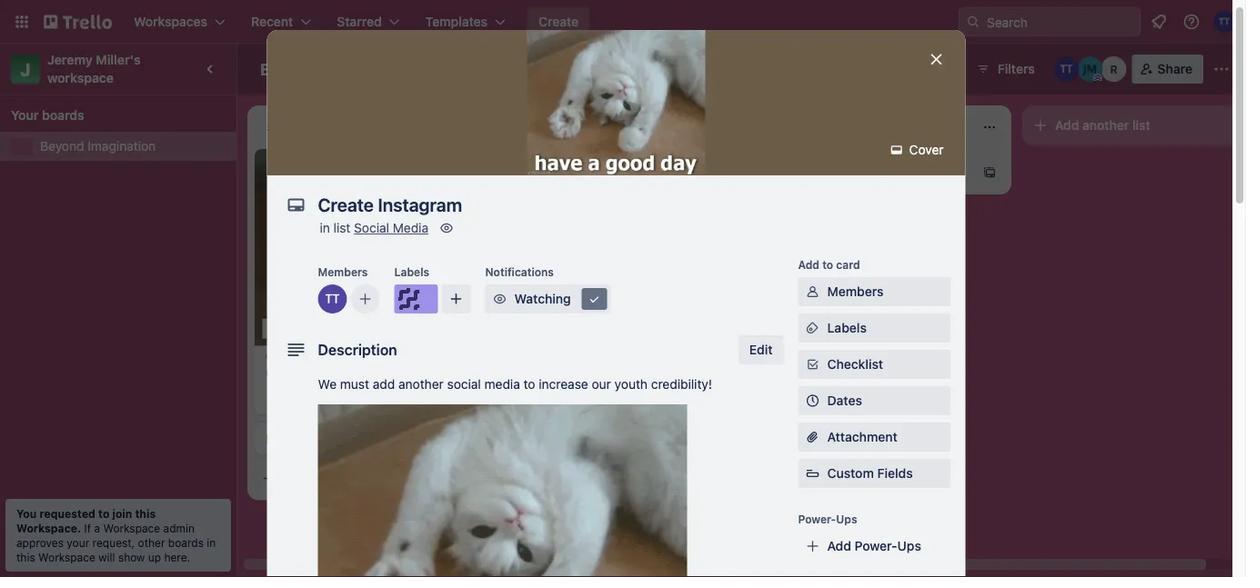Task type: locate. For each thing, give the bounding box(es) containing it.
members link
[[798, 278, 951, 307]]

2 vertical spatial a
[[94, 522, 100, 535]]

beyond inside board name text box
[[260, 59, 319, 79]]

add to card
[[798, 259, 860, 272]]

1 horizontal spatial a
[[311, 471, 318, 486]]

beyond imagination inside beyond imagination link
[[40, 139, 156, 154]]

1 horizontal spatial list
[[1133, 118, 1151, 133]]

watching
[[514, 292, 571, 307]]

our
[[592, 378, 611, 393]]

1 horizontal spatial members
[[827, 285, 884, 300]]

sm image
[[888, 141, 906, 160], [804, 283, 822, 302], [804, 356, 822, 374]]

0 horizontal spatial add a card
[[284, 471, 348, 486]]

1 vertical spatial boards
[[168, 537, 204, 549]]

0 horizontal spatial this
[[16, 551, 35, 564]]

power- down power-ups
[[855, 539, 898, 554]]

ups
[[836, 514, 857, 526], [898, 539, 921, 554]]

another
[[1083, 118, 1129, 133], [398, 378, 444, 393]]

checklist
[[827, 358, 883, 373]]

1 horizontal spatial add a card
[[801, 165, 865, 180]]

0 horizontal spatial imagination
[[88, 139, 156, 154]]

watching button
[[485, 285, 611, 314]]

1 vertical spatial members
[[827, 285, 884, 300]]

boards right your
[[42, 108, 84, 123]]

1 horizontal spatial boards
[[168, 537, 204, 549]]

to inside you requested to join this workspace.
[[98, 508, 109, 520]]

labels up color: purple, title: none icon
[[394, 266, 430, 279]]

to right media
[[524, 378, 535, 393]]

2 vertical spatial terry turtle (terryturtle) image
[[459, 386, 480, 408]]

sm image down notifications
[[491, 291, 509, 309]]

1 horizontal spatial in
[[320, 221, 330, 236]]

0 vertical spatial add a card button
[[771, 158, 975, 187]]

beyond imagination link
[[40, 137, 226, 156]]

this
[[135, 508, 156, 520], [16, 551, 35, 564]]

workspace down your
[[38, 551, 95, 564]]

0 horizontal spatial ups
[[836, 514, 857, 526]]

another down r
[[1083, 118, 1129, 133]]

2 vertical spatial sm image
[[804, 356, 822, 374]]

1 vertical spatial labels
[[827, 321, 867, 336]]

0 vertical spatial imagination
[[323, 59, 415, 79]]

add a card button down the kickoff meeting link
[[255, 464, 459, 493]]

boards inside if a workspace admin approves your request, other boards in this workspace will show up here.
[[168, 537, 204, 549]]

will
[[98, 551, 115, 564]]

thoughts
[[542, 157, 592, 170]]

add a card
[[801, 165, 865, 180], [284, 471, 348, 486]]

1 vertical spatial create
[[266, 366, 305, 381]]

card left cover link
[[838, 165, 865, 180]]

to left the join
[[98, 508, 109, 520]]

1 down create instagram on the bottom of page
[[313, 391, 318, 403]]

0 vertical spatial this
[[135, 508, 156, 520]]

sm image right the media
[[438, 220, 456, 238]]

boards
[[42, 108, 84, 123], [168, 537, 204, 549]]

other
[[138, 537, 165, 549]]

1 vertical spatial beyond
[[40, 139, 84, 154]]

primary element
[[0, 0, 1246, 44]]

2 horizontal spatial to
[[823, 259, 833, 272]]

color: bold red, title: "thoughts" element
[[524, 156, 592, 170]]

create down color: purple, title: none image
[[266, 366, 305, 381]]

beyond imagination inside board name text box
[[260, 59, 415, 79]]

None text field
[[309, 189, 909, 222]]

if a workspace admin approves your request, other boards in this workspace will show up here.
[[16, 522, 216, 564]]

in
[[320, 221, 330, 236], [207, 537, 216, 549]]

media
[[393, 221, 429, 236]]

1 vertical spatial another
[[398, 378, 444, 393]]

1 horizontal spatial 1
[[349, 391, 354, 403]]

sm image
[[438, 220, 456, 238], [491, 291, 509, 309], [585, 291, 604, 309], [804, 320, 822, 338]]

your boards with 1 items element
[[11, 105, 217, 126]]

this inside you requested to join this workspace.
[[135, 508, 156, 520]]

1 vertical spatial ups
[[898, 539, 921, 554]]

cover link
[[882, 136, 955, 165]]

0 vertical spatial card
[[838, 165, 865, 180]]

you
[[16, 508, 37, 520]]

add a card down kickoff meeting
[[284, 471, 348, 486]]

1 horizontal spatial another
[[1083, 118, 1129, 133]]

add power-ups
[[827, 539, 921, 554]]

labels
[[394, 266, 430, 279], [827, 321, 867, 336]]

imagination
[[323, 59, 415, 79], [88, 139, 156, 154]]

attachment
[[827, 430, 898, 445]]

kickoff meeting
[[266, 431, 358, 446]]

1 right we
[[349, 391, 354, 403]]

1 vertical spatial in
[[207, 537, 216, 549]]

members down add to card
[[827, 285, 884, 300]]

2 1 from the left
[[349, 391, 354, 403]]

0 horizontal spatial 1
[[313, 391, 318, 403]]

2 vertical spatial card
[[322, 471, 348, 486]]

1 vertical spatial add a card button
[[255, 464, 459, 493]]

your
[[11, 108, 39, 123]]

workspace
[[103, 522, 160, 535], [38, 551, 95, 564]]

1 vertical spatial a
[[311, 471, 318, 486]]

you requested to join this workspace.
[[16, 508, 156, 535]]

ups down fields
[[898, 539, 921, 554]]

ups up add power-ups
[[836, 514, 857, 526]]

back to home image
[[44, 7, 112, 36]]

in left 'social'
[[320, 221, 330, 236]]

list down share button
[[1133, 118, 1151, 133]]

0 vertical spatial beyond imagination
[[260, 59, 415, 79]]

0 horizontal spatial beyond imagination
[[40, 139, 156, 154]]

sm image right edit button
[[804, 320, 822, 338]]

0 vertical spatial boards
[[42, 108, 84, 123]]

0 horizontal spatial create
[[266, 366, 305, 381]]

card down meeting
[[322, 471, 348, 486]]

sm image right "watching" in the left of the page
[[585, 291, 604, 309]]

card for create from template… image
[[838, 165, 865, 180]]

1
[[313, 391, 318, 403], [349, 391, 354, 403]]

sm image inside checklist link
[[804, 356, 822, 374]]

0 vertical spatial labels
[[394, 266, 430, 279]]

1 horizontal spatial create
[[539, 14, 579, 29]]

add a card for create from template… image
[[801, 165, 865, 180]]

add power-ups link
[[798, 533, 951, 562]]

social
[[447, 378, 481, 393]]

credibility!
[[651, 378, 712, 393]]

show menu image
[[1213, 60, 1231, 78]]

create
[[539, 14, 579, 29], [266, 366, 305, 381]]

1 vertical spatial beyond imagination
[[40, 139, 156, 154]]

0 vertical spatial beyond
[[260, 59, 319, 79]]

1 horizontal spatial beyond imagination
[[260, 59, 415, 79]]

jeremy miller's workspace
[[47, 52, 144, 86]]

to up members link on the right of page
[[823, 259, 833, 272]]

1 horizontal spatial imagination
[[323, 59, 415, 79]]

to
[[823, 259, 833, 272], [524, 378, 535, 393], [98, 508, 109, 520]]

1 vertical spatial sm image
[[804, 283, 822, 302]]

filters
[[998, 61, 1035, 76]]

0 horizontal spatial a
[[94, 522, 100, 535]]

1 horizontal spatial add a card button
[[771, 158, 975, 187]]

rubyanndersson (rubyanndersson) image
[[1101, 56, 1127, 82]]

list
[[1133, 118, 1151, 133], [334, 221, 351, 236]]

create inside button
[[539, 14, 579, 29]]

0 vertical spatial in
[[320, 221, 330, 236]]

terry turtle (terryturtle) image
[[1054, 56, 1080, 82], [318, 285, 347, 314], [459, 386, 480, 408]]

a left cover link
[[828, 165, 835, 180]]

social
[[354, 221, 389, 236]]

filters button
[[970, 55, 1040, 84]]

0 vertical spatial a
[[828, 165, 835, 180]]

0 horizontal spatial boards
[[42, 108, 84, 123]]

0 vertical spatial members
[[318, 266, 368, 279]]

terry turtle (terryturtle) image left media
[[459, 386, 480, 408]]

0 vertical spatial terry turtle (terryturtle) image
[[1054, 56, 1080, 82]]

board link
[[493, 55, 571, 84]]

have\_a\_good\_day.gif image
[[318, 405, 687, 578]]

members up add members to card image
[[318, 266, 368, 279]]

add inside add another list button
[[1055, 118, 1079, 133]]

0 horizontal spatial to
[[98, 508, 109, 520]]

edit button
[[739, 336, 784, 365]]

workspace down the join
[[103, 522, 160, 535]]

add a card button down cover
[[771, 158, 975, 187]]

this down approves
[[16, 551, 35, 564]]

0 horizontal spatial in
[[207, 537, 216, 549]]

0 vertical spatial power-
[[798, 514, 836, 526]]

1 horizontal spatial this
[[135, 508, 156, 520]]

card
[[838, 165, 865, 180], [836, 259, 860, 272], [322, 471, 348, 486]]

a right the if
[[94, 522, 100, 535]]

1 horizontal spatial labels
[[827, 321, 867, 336]]

create for create instagram
[[266, 366, 305, 381]]

0 vertical spatial sm image
[[888, 141, 906, 160]]

join
[[112, 508, 132, 520]]

a
[[828, 165, 835, 180], [311, 471, 318, 486], [94, 522, 100, 535]]

add a card button
[[771, 158, 975, 187], [255, 464, 459, 493]]

1 vertical spatial card
[[836, 259, 860, 272]]

0 vertical spatial to
[[823, 259, 833, 272]]

1 vertical spatial terry turtle (terryturtle) image
[[318, 285, 347, 314]]

create for create
[[539, 14, 579, 29]]

1 vertical spatial this
[[16, 551, 35, 564]]

card up members link on the right of page
[[836, 259, 860, 272]]

create from template… image
[[983, 166, 997, 180]]

imagination inside board name text box
[[323, 59, 415, 79]]

1 vertical spatial workspace
[[38, 551, 95, 564]]

members
[[318, 266, 368, 279], [827, 285, 884, 300]]

card for create from template… icon
[[322, 471, 348, 486]]

beyond
[[260, 59, 319, 79], [40, 139, 84, 154]]

0 horizontal spatial labels
[[394, 266, 430, 279]]

create instagram link
[[266, 364, 477, 382]]

terry turtle (terryturtle) image left add members to card image
[[318, 285, 347, 314]]

a down kickoff meeting
[[311, 471, 318, 486]]

youth
[[615, 378, 648, 393]]

in list social media
[[320, 221, 429, 236]]

0 horizontal spatial list
[[334, 221, 351, 236]]

checklist link
[[798, 351, 951, 380]]

2 vertical spatial to
[[98, 508, 109, 520]]

1 vertical spatial add a card
[[284, 471, 348, 486]]

here.
[[164, 551, 190, 564]]

in right "other"
[[207, 537, 216, 549]]

1 horizontal spatial power-
[[855, 539, 898, 554]]

custom fields button
[[798, 465, 951, 484]]

terry turtle (terryturtle) image left r
[[1054, 56, 1080, 82]]

1 vertical spatial to
[[524, 378, 535, 393]]

1 vertical spatial imagination
[[88, 139, 156, 154]]

description
[[318, 342, 397, 359]]

add
[[1055, 118, 1079, 133], [801, 165, 825, 180], [798, 259, 820, 272], [284, 471, 308, 486], [827, 539, 851, 554]]

labels up checklist
[[827, 321, 867, 336]]

0 vertical spatial ups
[[836, 514, 857, 526]]

0 vertical spatial list
[[1133, 118, 1151, 133]]

r button
[[1101, 56, 1127, 82]]

jeremy miller (jeremymiller198) image
[[1078, 56, 1103, 82]]

add members to card image
[[358, 291, 373, 309]]

2 horizontal spatial a
[[828, 165, 835, 180]]

1 horizontal spatial workspace
[[103, 522, 160, 535]]

boards down admin
[[168, 537, 204, 549]]

0 horizontal spatial add a card button
[[255, 464, 459, 493]]

sm image inside cover link
[[888, 141, 906, 160]]

open information menu image
[[1183, 13, 1201, 31]]

1 horizontal spatial beyond
[[260, 59, 319, 79]]

share button
[[1132, 55, 1204, 84]]

create up the board
[[539, 14, 579, 29]]

add a card left cover link
[[801, 165, 865, 180]]

0 vertical spatial create
[[539, 14, 579, 29]]

another right add
[[398, 378, 444, 393]]

0 vertical spatial add a card
[[801, 165, 865, 180]]

0 horizontal spatial terry turtle (terryturtle) image
[[318, 285, 347, 314]]

power- down custom
[[798, 514, 836, 526]]

sm image inside members link
[[804, 283, 822, 302]]

add a card button for create from template… image
[[771, 158, 975, 187]]

0 notifications image
[[1148, 11, 1170, 33]]

in inside if a workspace admin approves your request, other boards in this workspace will show up here.
[[207, 537, 216, 549]]

list left 'social'
[[334, 221, 351, 236]]

this right the join
[[135, 508, 156, 520]]

custom fields
[[827, 467, 913, 482]]

0 vertical spatial another
[[1083, 118, 1129, 133]]

1 vertical spatial list
[[334, 221, 351, 236]]

1 vertical spatial power-
[[855, 539, 898, 554]]

power-
[[798, 514, 836, 526], [855, 539, 898, 554]]

workspace
[[47, 71, 114, 86]]



Task type: vqa. For each thing, say whether or not it's contained in the screenshot.
"CUSTOM"
yes



Task type: describe. For each thing, give the bounding box(es) containing it.
request,
[[92, 537, 135, 549]]

fields
[[877, 467, 913, 482]]

add a card button for create from template… icon
[[255, 464, 459, 493]]

a inside if a workspace admin approves your request, other boards in this workspace will show up here.
[[94, 522, 100, 535]]

meeting
[[310, 431, 358, 446]]

another inside button
[[1083, 118, 1129, 133]]

add
[[373, 378, 395, 393]]

workspace.
[[16, 522, 81, 535]]

your
[[67, 537, 89, 549]]

requested
[[39, 508, 95, 520]]

terry turtle (terryturtle) image
[[1214, 11, 1235, 33]]

0 horizontal spatial beyond
[[40, 139, 84, 154]]

r
[[1110, 63, 1118, 76]]

1 horizontal spatial terry turtle (terryturtle) image
[[459, 386, 480, 408]]

cover
[[906, 143, 944, 158]]

if
[[84, 522, 91, 535]]

1 1 from the left
[[313, 391, 318, 403]]

members inside members link
[[827, 285, 884, 300]]

thoughts thinking
[[524, 157, 592, 184]]

create from template… image
[[466, 472, 480, 486]]

we
[[318, 378, 337, 393]]

a for create from template… icon
[[311, 471, 318, 486]]

kickoff meeting link
[[266, 430, 477, 448]]

notifications
[[485, 266, 554, 279]]

0 horizontal spatial power-
[[798, 514, 836, 526]]

boards inside "element"
[[42, 108, 84, 123]]

a for create from template… image
[[828, 165, 835, 180]]

up
[[148, 551, 161, 564]]

add another list
[[1055, 118, 1151, 133]]

customize views image
[[580, 60, 598, 78]]

sm image inside labels link
[[804, 320, 822, 338]]

sm image for members
[[804, 283, 822, 302]]

list inside button
[[1133, 118, 1151, 133]]

thinking
[[524, 169, 574, 184]]

we must add another social media to increase our youth credibility!
[[318, 378, 712, 393]]

approves
[[16, 537, 64, 549]]

1 horizontal spatial to
[[524, 378, 535, 393]]

instagram
[[308, 366, 367, 381]]

miller's
[[96, 52, 141, 67]]

labels inside labels link
[[827, 321, 867, 336]]

0 vertical spatial workspace
[[103, 522, 160, 535]]

Search field
[[981, 8, 1140, 35]]

sm image for checklist
[[804, 356, 822, 374]]

power-ups
[[798, 514, 857, 526]]

thinking link
[[524, 167, 735, 186]]

dates button
[[798, 387, 951, 416]]

search image
[[966, 15, 981, 29]]

this inside if a workspace admin approves your request, other boards in this workspace will show up here.
[[16, 551, 35, 564]]

jeremy
[[47, 52, 93, 67]]

Board name text field
[[251, 55, 424, 84]]

admin
[[163, 522, 195, 535]]

must
[[340, 378, 369, 393]]

add another list button
[[1023, 106, 1246, 146]]

add a card for create from template… icon
[[284, 471, 348, 486]]

add inside the add power-ups link
[[827, 539, 851, 554]]

custom
[[827, 467, 874, 482]]

automation image
[[938, 55, 963, 80]]

create button
[[528, 7, 590, 36]]

board
[[524, 61, 560, 76]]

0 horizontal spatial another
[[398, 378, 444, 393]]

attachment button
[[798, 423, 951, 453]]

color: purple, title: none image
[[266, 353, 302, 361]]

media
[[485, 378, 520, 393]]

share
[[1158, 61, 1193, 76]]

edit
[[749, 343, 773, 358]]

0 horizontal spatial workspace
[[38, 551, 95, 564]]

color: purple, title: none image
[[394, 285, 438, 314]]

0 horizontal spatial members
[[318, 266, 368, 279]]

increase
[[539, 378, 588, 393]]

dates
[[827, 394, 862, 409]]

labels link
[[798, 314, 951, 343]]

your boards
[[11, 108, 84, 123]]

show
[[118, 551, 145, 564]]

j
[[20, 58, 31, 80]]

2 horizontal spatial terry turtle (terryturtle) image
[[1054, 56, 1080, 82]]

kickoff
[[266, 431, 307, 446]]

social media link
[[354, 221, 429, 236]]

1 horizontal spatial ups
[[898, 539, 921, 554]]

create instagram
[[266, 366, 367, 381]]



